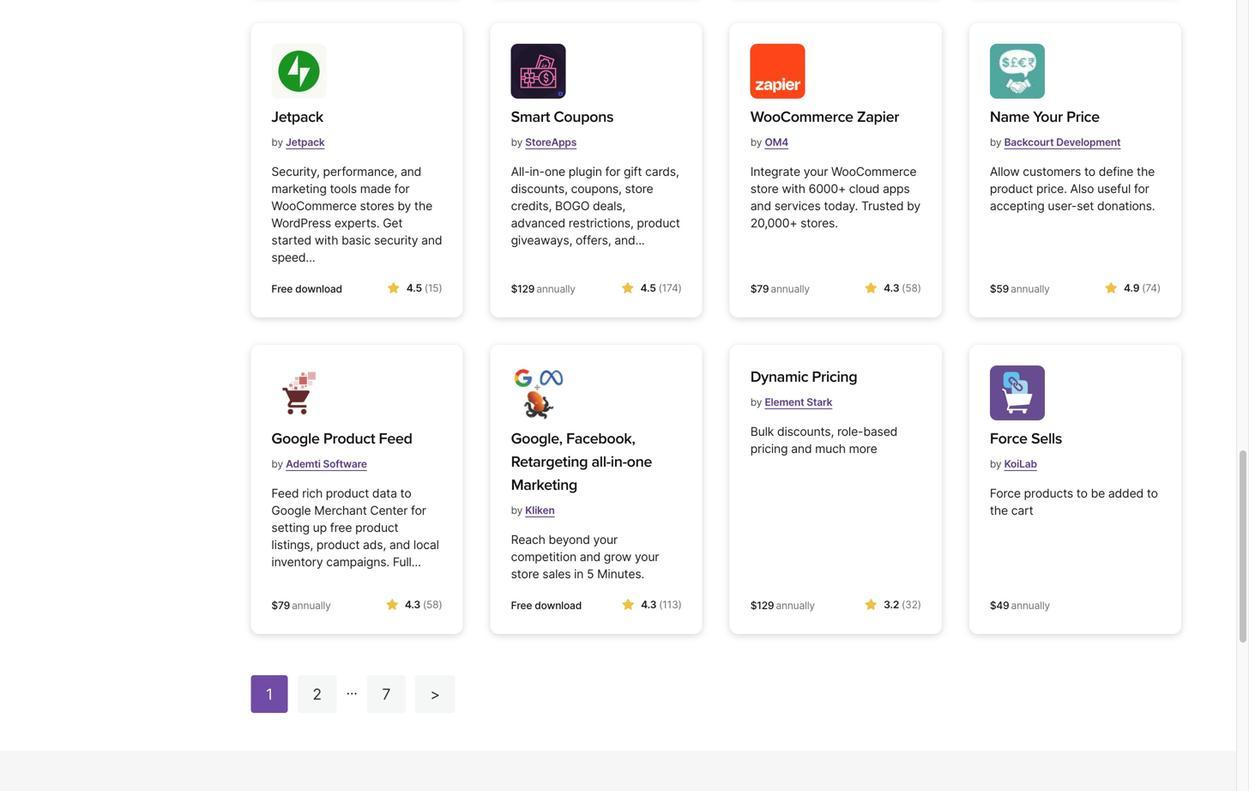 Task type: locate. For each thing, give the bounding box(es) containing it.
price.
[[1037, 182, 1068, 196]]

with
[[782, 182, 806, 196], [315, 233, 338, 248]]

0 vertical spatial with
[[782, 182, 806, 196]]

$79 annually down 20,000+
[[751, 283, 810, 295]]

0 vertical spatial your
[[804, 164, 829, 179]]

0 horizontal spatial free
[[272, 283, 293, 295]]

0 horizontal spatial $129
[[511, 283, 535, 295]]

1 horizontal spatial free
[[511, 600, 532, 612]]

2 vertical spatial woocommerce
[[272, 199, 357, 213]]

store inside reach beyond your competition and grow your store sales in 5 minutes.
[[511, 567, 539, 582]]

in- down the facebook,
[[611, 453, 627, 471]]

product up accepting
[[990, 182, 1034, 196]]

by left ademti
[[272, 458, 283, 470]]

by koilab
[[990, 458, 1038, 470]]

for inside the all-in-one plugin for gift cards, discounts, coupons, store credits, bogo deals, advanced restrictions, product giveaways, offers, and...
[[606, 164, 621, 179]]

with left basic
[[315, 233, 338, 248]]

4.5 for jetpack
[[407, 282, 422, 295]]

5
[[587, 567, 594, 582]]

download down 'speed...'
[[295, 283, 342, 295]]

2 google from the top
[[272, 504, 311, 518]]

to inside "feed rich product data to google merchant center for setting up free product listings, product ads, and local inventory campaigns. full..."
[[400, 486, 412, 501]]

1 horizontal spatial $79 annually
[[751, 283, 810, 295]]

1 horizontal spatial 4.3 ( 58 )
[[884, 282, 922, 295]]

force for force sells
[[990, 430, 1028, 448]]

for right center
[[411, 504, 426, 518]]

apps
[[883, 182, 910, 196]]

experts.
[[335, 216, 380, 231]]

2 horizontal spatial the
[[1137, 164, 1155, 179]]

0 horizontal spatial discounts,
[[511, 182, 568, 196]]

name
[[990, 108, 1030, 126]]

discounts, inside 'bulk discounts, role-based pricing and much more'
[[778, 425, 834, 439]]

free download for google, facebook, retargeting all-in-one marketing
[[511, 600, 582, 612]]

by up get
[[398, 199, 411, 213]]

4.3 down trusted
[[884, 282, 900, 295]]

) for smart coupons
[[679, 282, 682, 295]]

0 horizontal spatial $79 annually
[[272, 600, 331, 612]]

woocommerce up om4
[[751, 108, 854, 126]]

0 vertical spatial one
[[545, 164, 566, 179]]

0 vertical spatial 4.3 ( 58 )
[[884, 282, 922, 295]]

1 horizontal spatial $79
[[751, 283, 769, 295]]

74
[[1146, 282, 1158, 295]]

( for name your price
[[1143, 282, 1146, 295]]

2 vertical spatial the
[[990, 504, 1009, 518]]

grow
[[604, 550, 632, 564]]

0 horizontal spatial store
[[511, 567, 539, 582]]

feed left rich
[[272, 486, 299, 501]]

jetpack
[[272, 108, 323, 126], [286, 136, 325, 149]]

store down gift
[[625, 182, 654, 196]]

annually for woocommerce
[[771, 283, 810, 295]]

1 horizontal spatial the
[[990, 504, 1009, 518]]

2 4.5 from the left
[[641, 282, 656, 295]]

woocommerce up the "wordpress"
[[272, 199, 357, 213]]

by for google,
[[511, 504, 523, 517]]

stores
[[360, 199, 394, 213]]

1 horizontal spatial discounts,
[[778, 425, 834, 439]]

backcourt
[[1005, 136, 1054, 149]]

and right security
[[422, 233, 442, 248]]

ads,
[[363, 538, 386, 552]]

google up setting
[[272, 504, 311, 518]]

4.3 left 113
[[641, 599, 657, 611]]

annually
[[537, 283, 576, 295], [771, 283, 810, 295], [1011, 283, 1050, 295], [292, 600, 331, 612], [776, 600, 815, 612], [1012, 600, 1051, 612]]

the inside force products to be added to the cart
[[990, 504, 1009, 518]]

by
[[272, 136, 283, 149], [511, 136, 523, 149], [751, 136, 762, 149], [990, 136, 1002, 149], [398, 199, 411, 213], [907, 199, 921, 213], [751, 396, 762, 409], [272, 458, 283, 470], [990, 458, 1002, 470], [511, 504, 523, 517]]

jetpack link up security,
[[286, 129, 325, 155]]

product up and...
[[637, 216, 680, 231]]

1 vertical spatial free download
[[511, 600, 582, 612]]

dynamic
[[751, 368, 809, 386]]

0 horizontal spatial 4.3
[[405, 599, 421, 611]]

1 horizontal spatial 4.3
[[641, 599, 657, 611]]

annually for smart
[[537, 283, 576, 295]]

1 horizontal spatial your
[[635, 550, 659, 564]]

2 horizontal spatial store
[[751, 182, 779, 196]]

free download down the sales
[[511, 600, 582, 612]]

om4
[[765, 136, 789, 149]]

0 vertical spatial discounts,
[[511, 182, 568, 196]]

the inside security, performance, and marketing tools made for woocommerce stores by the wordpress experts. get started with basic security and speed...
[[415, 199, 433, 213]]

and up 20,000+
[[751, 199, 772, 213]]

1 vertical spatial in-
[[611, 453, 627, 471]]

2
[[313, 685, 322, 703]]

$79 down 20,000+
[[751, 283, 769, 295]]

your up grow at the bottom of the page
[[594, 533, 618, 547]]

4.3 ( 58 ) down the full...
[[405, 599, 443, 611]]

for right made
[[395, 182, 410, 196]]

by for woocommerce
[[751, 136, 762, 149]]

1 vertical spatial force
[[990, 486, 1021, 501]]

1 horizontal spatial store
[[625, 182, 654, 196]]

32
[[906, 599, 918, 611]]

product inside allow customers to define the product price. also useful for accepting user-set donations.
[[990, 182, 1034, 196]]

1 vertical spatial $79 annually
[[272, 600, 331, 612]]

0 vertical spatial 58
[[906, 282, 918, 295]]

by left om4 link
[[751, 136, 762, 149]]

4.3 ( 58 ) down trusted
[[884, 282, 922, 295]]

product inside the all-in-one plugin for gift cards, discounts, coupons, store credits, bogo deals, advanced restrictions, product giveaways, offers, and...
[[637, 216, 680, 231]]

4.3 ( 113 )
[[641, 599, 682, 611]]

google inside "feed rich product data to google merchant center for setting up free product listings, product ads, and local inventory campaigns. full..."
[[272, 504, 311, 518]]

the right define
[[1137, 164, 1155, 179]]

force up cart
[[990, 486, 1021, 501]]

force
[[990, 430, 1028, 448], [990, 486, 1021, 501]]

free download down 'speed...'
[[272, 283, 342, 295]]

1 google from the top
[[272, 430, 320, 448]]

by element stark
[[751, 396, 833, 409]]

your up the 6000+
[[804, 164, 829, 179]]

free for google, facebook, retargeting all-in-one marketing
[[511, 600, 532, 612]]

1 4.5 from the left
[[407, 282, 422, 295]]

$79 annually for woocommerce
[[751, 283, 810, 295]]

1 vertical spatial google
[[272, 504, 311, 518]]

free
[[272, 283, 293, 295], [511, 600, 532, 612]]

free down 'speed...'
[[272, 283, 293, 295]]

0 horizontal spatial one
[[545, 164, 566, 179]]

for left gift
[[606, 164, 621, 179]]

$129 for all-in-one plugin for gift cards, discounts, coupons, store credits, bogo deals, advanced restrictions, product giveaways, offers, and...
[[511, 283, 535, 295]]

15
[[428, 282, 439, 295]]

woocommerce
[[751, 108, 854, 126], [832, 164, 917, 179], [272, 199, 357, 213]]

credits,
[[511, 199, 552, 213]]

$59 annually
[[990, 283, 1050, 295]]

speed...
[[272, 250, 315, 265]]

discounts, up much
[[778, 425, 834, 439]]

4.3 down the full...
[[405, 599, 421, 611]]

the inside allow customers to define the product price. also useful for accepting user-set donations.
[[1137, 164, 1155, 179]]

the left cart
[[990, 504, 1009, 518]]

1 vertical spatial 4.3 ( 58 )
[[405, 599, 443, 611]]

by left kliken link
[[511, 504, 523, 517]]

0 vertical spatial $129 annually
[[511, 283, 576, 295]]

allow
[[990, 164, 1020, 179]]

store down integrate
[[751, 182, 779, 196]]

2 force from the top
[[990, 486, 1021, 501]]

0 horizontal spatial the
[[415, 199, 433, 213]]

1 vertical spatial 58
[[427, 599, 439, 611]]

retargeting
[[511, 453, 588, 471]]

to left be
[[1077, 486, 1088, 501]]

1 vertical spatial $79
[[272, 600, 290, 612]]

for inside security, performance, and marketing tools made for woocommerce stores by the wordpress experts. get started with basic security and speed...
[[395, 182, 410, 196]]

0 vertical spatial woocommerce
[[751, 108, 854, 126]]

0 horizontal spatial 58
[[427, 599, 439, 611]]

cloud
[[850, 182, 880, 196]]

1 horizontal spatial $129 annually
[[751, 600, 815, 612]]

0 vertical spatial free download
[[272, 283, 342, 295]]

0 vertical spatial free
[[272, 283, 293, 295]]

with up services
[[782, 182, 806, 196]]

0 horizontal spatial with
[[315, 233, 338, 248]]

and left much
[[792, 442, 812, 456]]

jetpack up security,
[[286, 136, 325, 149]]

by for name
[[990, 136, 1002, 149]]

free down competition at the bottom left
[[511, 600, 532, 612]]

product down free
[[317, 538, 360, 552]]

1 vertical spatial the
[[415, 199, 433, 213]]

stark
[[807, 396, 833, 409]]

and up the full...
[[390, 538, 410, 552]]

by left koilab
[[990, 458, 1002, 470]]

sales
[[543, 567, 571, 582]]

4.3 ( 58 ) for woocommerce zapier
[[884, 282, 922, 295]]

annually for google
[[292, 600, 331, 612]]

trusted
[[862, 199, 904, 213]]

get
[[383, 216, 403, 231]]

…
[[346, 682, 358, 698]]

for up donations.
[[1135, 182, 1150, 196]]

minutes.
[[598, 567, 645, 582]]

0 horizontal spatial your
[[594, 533, 618, 547]]

0 vertical spatial $79
[[751, 283, 769, 295]]

1 horizontal spatial with
[[782, 182, 806, 196]]

feed
[[379, 430, 413, 448], [272, 486, 299, 501]]

0 horizontal spatial 4.5
[[407, 282, 422, 295]]

woocommerce up the cloud on the top of page
[[832, 164, 917, 179]]

by for dynamic
[[751, 396, 762, 409]]

wordpress
[[272, 216, 331, 231]]

your right grow at the bottom of the page
[[635, 550, 659, 564]]

1 horizontal spatial in-
[[611, 453, 627, 471]]

one right "all-"
[[627, 453, 652, 471]]

0 horizontal spatial free download
[[272, 283, 342, 295]]

2 horizontal spatial 4.3
[[884, 282, 900, 295]]

the up security
[[415, 199, 433, 213]]

1 horizontal spatial one
[[627, 453, 652, 471]]

58 for google product feed
[[427, 599, 439, 611]]

reach
[[511, 533, 546, 547]]

performance,
[[323, 164, 398, 179]]

force sells link
[[990, 428, 1063, 451]]

$129 annually
[[511, 283, 576, 295], [751, 600, 815, 612]]

by left element
[[751, 396, 762, 409]]

113
[[663, 599, 679, 611]]

(
[[425, 282, 428, 295], [659, 282, 662, 295], [902, 282, 906, 295], [1143, 282, 1146, 295], [423, 599, 427, 611], [659, 599, 663, 611], [902, 599, 906, 611]]

one down storeapps link
[[545, 164, 566, 179]]

4.3 for woocommerce zapier
[[884, 282, 900, 295]]

$49
[[990, 600, 1010, 612]]

1 vertical spatial woocommerce
[[832, 164, 917, 179]]

2 horizontal spatial your
[[804, 164, 829, 179]]

development
[[1057, 136, 1121, 149]]

1 vertical spatial one
[[627, 453, 652, 471]]

0 horizontal spatial 4.3 ( 58 )
[[405, 599, 443, 611]]

om4 link
[[765, 129, 789, 155]]

to right added at the right
[[1147, 486, 1159, 501]]

0 vertical spatial $129
[[511, 283, 535, 295]]

0 vertical spatial download
[[295, 283, 342, 295]]

1 vertical spatial discounts,
[[778, 425, 834, 439]]

58 for woocommerce zapier
[[906, 282, 918, 295]]

also
[[1071, 182, 1095, 196]]

in
[[574, 567, 584, 582]]

58
[[906, 282, 918, 295], [427, 599, 439, 611]]

0 horizontal spatial feed
[[272, 486, 299, 501]]

$79 down inventory
[[272, 600, 290, 612]]

today.
[[824, 199, 858, 213]]

) for woocommerce zapier
[[918, 282, 922, 295]]

product up the merchant
[[326, 486, 369, 501]]

and inside integrate your woocommerce store with 6000+ cloud apps and services today. trusted by 20,000+ stores.
[[751, 199, 772, 213]]

4.5 ( 174 )
[[641, 282, 682, 295]]

0 vertical spatial google
[[272, 430, 320, 448]]

0 horizontal spatial in-
[[530, 164, 545, 179]]

1 horizontal spatial $129
[[751, 600, 775, 612]]

1 vertical spatial feed
[[272, 486, 299, 501]]

1 vertical spatial jetpack
[[286, 136, 325, 149]]

by for smart
[[511, 136, 523, 149]]

download down the sales
[[535, 600, 582, 612]]

force up by koilab
[[990, 430, 1028, 448]]

$129 annually for bulk discounts, role-based pricing and much more
[[751, 600, 815, 612]]

4.3 for google, facebook, retargeting all-in-one marketing
[[641, 599, 657, 611]]

1 horizontal spatial feed
[[379, 430, 413, 448]]

product
[[990, 182, 1034, 196], [637, 216, 680, 231], [326, 486, 369, 501], [355, 521, 399, 535], [317, 538, 360, 552]]

1 vertical spatial download
[[535, 600, 582, 612]]

2 vertical spatial your
[[635, 550, 659, 564]]

0 horizontal spatial $79
[[272, 600, 290, 612]]

product
[[323, 430, 375, 448]]

by ademti software
[[272, 458, 367, 470]]

store
[[625, 182, 654, 196], [751, 182, 779, 196], [511, 567, 539, 582]]

by up security,
[[272, 136, 283, 149]]

1 horizontal spatial free download
[[511, 600, 582, 612]]

coupons,
[[571, 182, 622, 196]]

google product feed
[[272, 430, 413, 448]]

0 vertical spatial force
[[990, 430, 1028, 448]]

competition
[[511, 550, 577, 564]]

in- down the by storeapps
[[530, 164, 545, 179]]

download
[[295, 283, 342, 295], [535, 600, 582, 612]]

1 horizontal spatial 4.5
[[641, 282, 656, 295]]

$79 annually down inventory
[[272, 600, 331, 612]]

0 vertical spatial $79 annually
[[751, 283, 810, 295]]

3.2 ( 32 )
[[884, 599, 922, 611]]

facebook,
[[566, 430, 636, 448]]

your
[[804, 164, 829, 179], [594, 533, 618, 547], [635, 550, 659, 564]]

by down name
[[990, 136, 1002, 149]]

by down apps
[[907, 199, 921, 213]]

google up ademti
[[272, 430, 320, 448]]

free for jetpack
[[272, 283, 293, 295]]

by kliken
[[511, 504, 555, 517]]

local
[[414, 538, 439, 552]]

0 vertical spatial in-
[[530, 164, 545, 179]]

1 vertical spatial $129 annually
[[751, 600, 815, 612]]

) for jetpack
[[439, 282, 443, 295]]

4.5 left 15 in the left of the page
[[407, 282, 422, 295]]

useful
[[1098, 182, 1131, 196]]

1 force from the top
[[990, 430, 1028, 448]]

1 vertical spatial $129
[[751, 600, 775, 612]]

0 horizontal spatial download
[[295, 283, 342, 295]]

) for google product feed
[[439, 599, 443, 611]]

to right data
[[400, 486, 412, 501]]

0 vertical spatial the
[[1137, 164, 1155, 179]]

0 horizontal spatial $129 annually
[[511, 283, 576, 295]]

made
[[360, 182, 391, 196]]

1 horizontal spatial download
[[535, 600, 582, 612]]

data
[[372, 486, 397, 501]]

feed right product
[[379, 430, 413, 448]]

marketing
[[272, 182, 327, 196]]

1 vertical spatial free
[[511, 600, 532, 612]]

0 vertical spatial feed
[[379, 430, 413, 448]]

discounts, up credits,
[[511, 182, 568, 196]]

and up 5
[[580, 550, 601, 564]]

store down competition at the bottom left
[[511, 567, 539, 582]]

to up also
[[1085, 164, 1096, 179]]

discounts,
[[511, 182, 568, 196], [778, 425, 834, 439]]

by down smart
[[511, 136, 523, 149]]

( for google product feed
[[423, 599, 427, 611]]

1 vertical spatial with
[[315, 233, 338, 248]]

1 horizontal spatial 58
[[906, 282, 918, 295]]

force inside force products to be added to the cart
[[990, 486, 1021, 501]]

and right performance,
[[401, 164, 422, 179]]

jetpack up by jetpack
[[272, 108, 323, 126]]

in- inside google, facebook, retargeting all-in-one marketing
[[611, 453, 627, 471]]

4.5 left 174
[[641, 282, 656, 295]]



Task type: vqa. For each thing, say whether or not it's contained in the screenshot.
"$129 Annually" for All-in-one plugin for gift cards, discounts, coupons, store credits, BOGO deals, advanced restrictions, product giveaways, offers, and...
yes



Task type: describe. For each thing, give the bounding box(es) containing it.
woocommerce zapier link
[[751, 106, 900, 129]]

added
[[1109, 486, 1144, 501]]

4.5 for smart coupons
[[641, 282, 656, 295]]

annually for name
[[1011, 283, 1050, 295]]

allow customers to define the product price. also useful for accepting user-set donations.
[[990, 164, 1156, 213]]

woocommerce inside integrate your woocommerce store with 6000+ cloud apps and services today. trusted by 20,000+ stores.
[[832, 164, 917, 179]]

and inside 'bulk discounts, role-based pricing and much more'
[[792, 442, 812, 456]]

gift
[[624, 164, 642, 179]]

tools
[[330, 182, 357, 196]]

cards,
[[646, 164, 679, 179]]

by inside security, performance, and marketing tools made for woocommerce stores by the wordpress experts. get started with basic security and speed...
[[398, 199, 411, 213]]

by for google
[[272, 458, 283, 470]]

>
[[431, 685, 440, 703]]

google, facebook, retargeting all-in-one marketing
[[511, 430, 652, 495]]

$79 for woocommerce zapier
[[751, 283, 769, 295]]

4.3 ( 58 ) for google product feed
[[405, 599, 443, 611]]

) for name your price
[[1158, 282, 1161, 295]]

role-
[[838, 425, 864, 439]]

( for google, facebook, retargeting all-in-one marketing
[[659, 599, 663, 611]]

( for jetpack
[[425, 282, 428, 295]]

one inside the all-in-one plugin for gift cards, discounts, coupons, store credits, bogo deals, advanced restrictions, product giveaways, offers, and...
[[545, 164, 566, 179]]

with inside security, performance, and marketing tools made for woocommerce stores by the wordpress experts. get started with basic security and speed...
[[315, 233, 338, 248]]

$59
[[990, 283, 1009, 295]]

center
[[370, 504, 408, 518]]

force sells
[[990, 430, 1063, 448]]

by for force
[[990, 458, 1002, 470]]

pricing
[[751, 442, 788, 456]]

restrictions,
[[569, 216, 634, 231]]

download for google, facebook, retargeting all-in-one marketing
[[535, 600, 582, 612]]

be
[[1091, 486, 1106, 501]]

jetpack link up by jetpack
[[272, 106, 325, 129]]

google,
[[511, 430, 563, 448]]

4.3 for google product feed
[[405, 599, 421, 611]]

reach beyond your competition and grow your store sales in 5 minutes.
[[511, 533, 659, 582]]

free download for jetpack
[[272, 283, 342, 295]]

products
[[1025, 486, 1074, 501]]

and inside reach beyond your competition and grow your store sales in 5 minutes.
[[580, 550, 601, 564]]

koilab link
[[1005, 451, 1038, 477]]

bulk discounts, role-based pricing and much more
[[751, 425, 898, 456]]

google product feed link
[[272, 428, 413, 451]]

security
[[374, 233, 418, 248]]

feed inside "feed rich product data to google merchant center for setting up free product listings, product ads, and local inventory campaigns. full..."
[[272, 486, 299, 501]]

all-in-one plugin for gift cards, discounts, coupons, store credits, bogo deals, advanced restrictions, product giveaways, offers, and...
[[511, 164, 680, 248]]

up
[[313, 521, 327, 535]]

0 vertical spatial jetpack
[[272, 108, 323, 126]]

7 link
[[367, 676, 406, 713]]

advanced
[[511, 216, 566, 231]]

software
[[323, 458, 367, 470]]

$79 annually for google
[[272, 600, 331, 612]]

1 link
[[251, 676, 288, 713]]

6000+
[[809, 182, 846, 196]]

customers
[[1023, 164, 1082, 179]]

free
[[330, 521, 352, 535]]

your
[[1034, 108, 1063, 126]]

174
[[662, 282, 679, 295]]

and inside "feed rich product data to google merchant center for setting up free product listings, product ads, and local inventory campaigns. full..."
[[390, 538, 410, 552]]

campaigns.
[[326, 555, 390, 570]]

$79 for google product feed
[[272, 600, 290, 612]]

feed rich product data to google merchant center for setting up free product listings, product ads, and local inventory campaigns. full...
[[272, 486, 439, 570]]

coupons
[[554, 108, 614, 126]]

based
[[864, 425, 898, 439]]

listings,
[[272, 538, 313, 552]]

accepting
[[990, 199, 1045, 213]]

much
[[816, 442, 846, 456]]

bulk
[[751, 425, 774, 439]]

woocommerce inside security, performance, and marketing tools made for woocommerce stores by the wordpress experts. get started with basic security and speed...
[[272, 199, 357, 213]]

user-
[[1048, 199, 1077, 213]]

product up ads,
[[355, 521, 399, 535]]

with inside integrate your woocommerce store with 6000+ cloud apps and services today. trusted by 20,000+ stores.
[[782, 182, 806, 196]]

discounts, inside the all-in-one plugin for gift cards, discounts, coupons, store credits, bogo deals, advanced restrictions, product giveaways, offers, and...
[[511, 182, 568, 196]]

store inside the all-in-one plugin for gift cards, discounts, coupons, store credits, bogo deals, advanced restrictions, product giveaways, offers, and...
[[625, 182, 654, 196]]

in- inside the all-in-one plugin for gift cards, discounts, coupons, store credits, bogo deals, advanced restrictions, product giveaways, offers, and...
[[530, 164, 545, 179]]

cart
[[1012, 504, 1034, 518]]

basic
[[342, 233, 371, 248]]

by backcourt development
[[990, 136, 1121, 149]]

by inside integrate your woocommerce store with 6000+ cloud apps and services today. trusted by 20,000+ stores.
[[907, 199, 921, 213]]

services
[[775, 199, 821, 213]]

1 vertical spatial your
[[594, 533, 618, 547]]

( for woocommerce zapier
[[902, 282, 906, 295]]

2 link
[[298, 676, 337, 713]]

by om4
[[751, 136, 789, 149]]

sells
[[1032, 430, 1063, 448]]

element stark link
[[765, 389, 833, 416]]

backcourt development link
[[1005, 129, 1121, 155]]

by storeapps
[[511, 136, 577, 149]]

bogo
[[555, 199, 590, 213]]

all-
[[592, 453, 611, 471]]

and...
[[615, 233, 645, 248]]

smart coupons
[[511, 108, 614, 126]]

your inside integrate your woocommerce store with 6000+ cloud apps and services today. trusted by 20,000+ stores.
[[804, 164, 829, 179]]

giveaways,
[[511, 233, 573, 248]]

> link
[[416, 676, 456, 713]]

download for jetpack
[[295, 283, 342, 295]]

google, facebook, retargeting all-in-one marketing link
[[511, 428, 682, 497]]

inventory
[[272, 555, 323, 570]]

pricing
[[812, 368, 858, 386]]

( for smart coupons
[[659, 282, 662, 295]]

for inside "feed rich product data to google merchant center for setting up free product listings, product ads, and local inventory campaigns. full..."
[[411, 504, 426, 518]]

kliken link
[[526, 498, 555, 524]]

one inside google, facebook, retargeting all-in-one marketing
[[627, 453, 652, 471]]

dynamic pricing link
[[751, 366, 858, 389]]

store inside integrate your woocommerce store with 6000+ cloud apps and services today. trusted by 20,000+ stores.
[[751, 182, 779, 196]]

$129 annually for all-in-one plugin for gift cards, discounts, coupons, store credits, bogo deals, advanced restrictions, product giveaways, offers, and...
[[511, 283, 576, 295]]

rich
[[302, 486, 323, 501]]

stores.
[[801, 216, 838, 231]]

) for google, facebook, retargeting all-in-one marketing
[[679, 599, 682, 611]]

force for force products to be added to the cart
[[990, 486, 1021, 501]]

for inside allow customers to define the product price. also useful for accepting user-set donations.
[[1135, 182, 1150, 196]]

price
[[1067, 108, 1100, 126]]

ademti
[[286, 458, 321, 470]]

donations.
[[1098, 199, 1156, 213]]

marketing
[[511, 476, 578, 495]]

to inside allow customers to define the product price. also useful for accepting user-set donations.
[[1085, 164, 1096, 179]]

1
[[266, 685, 273, 703]]

more
[[849, 442, 878, 456]]

$129 for bulk discounts, role-based pricing and much more
[[751, 600, 775, 612]]

integrate your woocommerce store with 6000+ cloud apps and services today. trusted by 20,000+ stores.
[[751, 164, 921, 231]]

woocommerce zapier
[[751, 108, 900, 126]]

4.5 ( 15 )
[[407, 282, 443, 295]]



